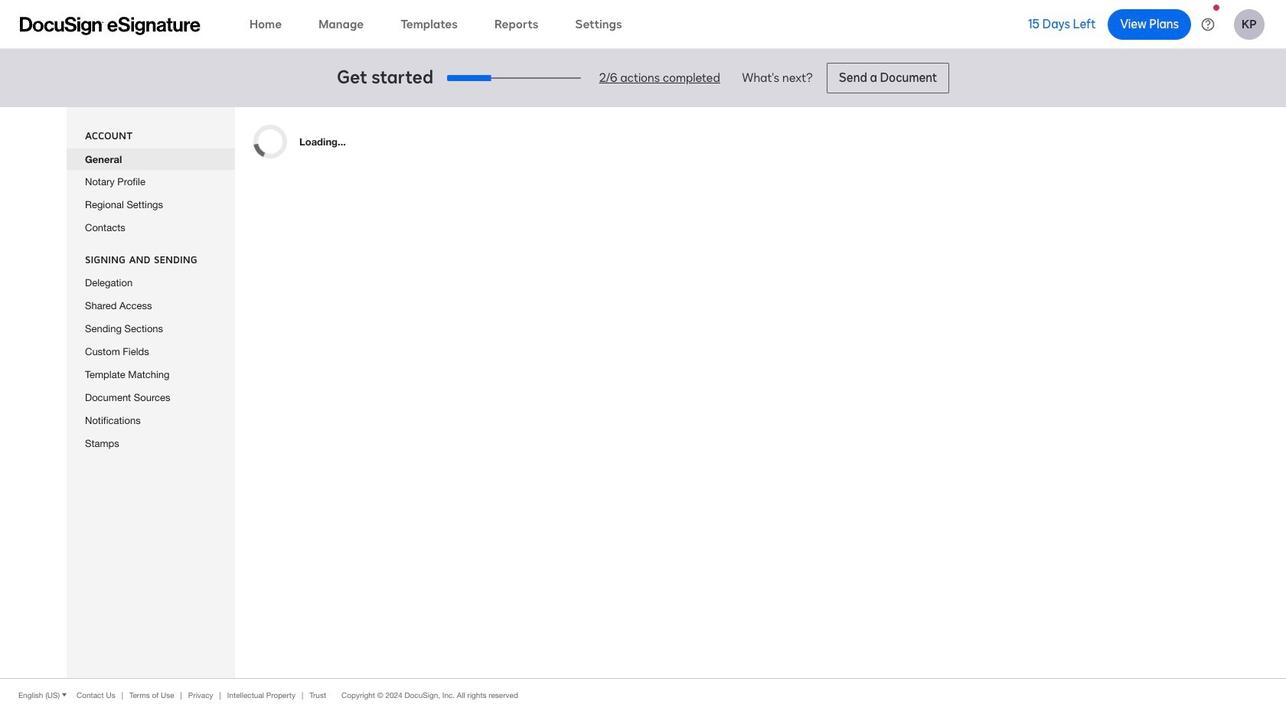 Task type: vqa. For each thing, say whether or not it's contained in the screenshot.
DocuSignLogo
no



Task type: describe. For each thing, give the bounding box(es) containing it.
docusign esignature image
[[20, 16, 201, 35]]



Task type: locate. For each thing, give the bounding box(es) containing it.
more info region
[[0, 678, 1286, 711]]



